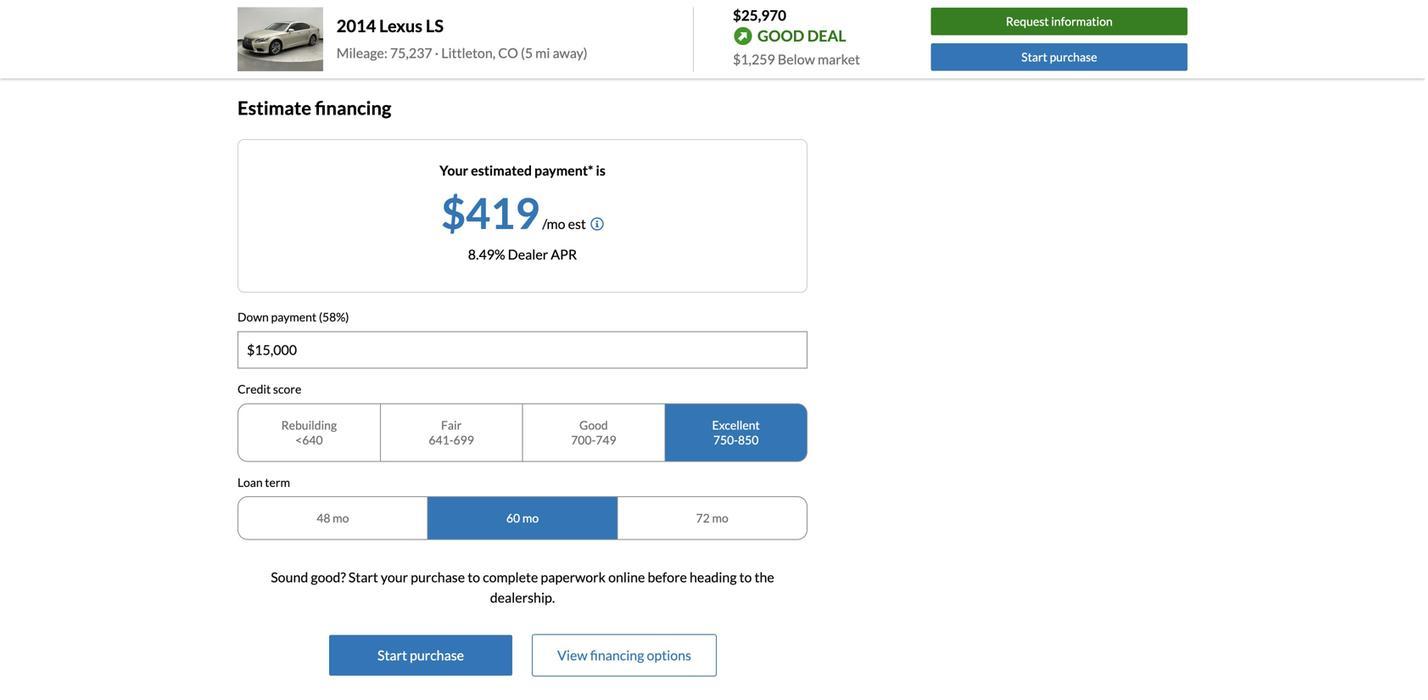 Task type: locate. For each thing, give the bounding box(es) containing it.
score
[[273, 382, 301, 396]]

mo right 60
[[522, 511, 539, 525]]

8.49% dealer apr
[[468, 246, 577, 263]]

1 vertical spatial start purchase button
[[329, 635, 512, 676]]

0 horizontal spatial financing
[[315, 97, 391, 119]]

lexus
[[379, 16, 423, 36]]

Down payment (58%) text field
[[238, 332, 807, 368]]

$25,970
[[733, 6, 786, 24]]

start inside sound good? start your purchase to complete paperwork online before heading to the dealership.
[[349, 569, 378, 585]]

1 vertical spatial financing
[[590, 647, 644, 664]]

start
[[1022, 50, 1048, 64], [349, 569, 378, 585], [378, 647, 407, 664]]

start left your
[[349, 569, 378, 585]]

fair 641-699
[[429, 418, 474, 447]]

$419
[[441, 187, 540, 238]]

699
[[454, 433, 474, 447]]

start down your
[[378, 647, 407, 664]]

60 mo
[[506, 511, 539, 525]]

down payment (58%)
[[238, 310, 349, 324]]

apr
[[551, 246, 577, 263]]

credit score
[[238, 382, 301, 396]]

to left the
[[739, 569, 752, 585]]

2 horizontal spatial mo
[[712, 511, 729, 525]]

ls
[[426, 16, 444, 36]]

request information
[[1006, 14, 1113, 29]]

mi
[[536, 44, 550, 61]]

<640
[[295, 433, 323, 447]]

700-
[[571, 433, 596, 447]]

start purchase down request information button
[[1022, 50, 1097, 64]]

1 horizontal spatial mo
[[522, 511, 539, 525]]

$1,259
[[733, 51, 775, 67]]

mo right 72
[[712, 511, 729, 525]]

financing down the mileage:
[[315, 97, 391, 119]]

72
[[696, 511, 710, 525]]

0 vertical spatial financing
[[315, 97, 391, 119]]

2 vertical spatial purchase
[[410, 647, 464, 664]]

financing right "view"
[[590, 647, 644, 664]]

price
[[273, 37, 303, 54]]

start purchase button
[[931, 43, 1188, 71], [329, 635, 512, 676]]

start purchase button down request information button
[[931, 43, 1188, 71]]

3 mo from the left
[[712, 511, 729, 525]]

financing
[[315, 97, 391, 119], [590, 647, 644, 664]]

(5
[[521, 44, 533, 61]]

1 horizontal spatial financing
[[590, 647, 644, 664]]

options
[[647, 647, 691, 664]]

0 horizontal spatial to
[[468, 569, 480, 585]]

financing for view
[[590, 647, 644, 664]]

view financing options button
[[533, 635, 716, 676]]

$1,259 below market
[[733, 51, 860, 67]]

mo for 72 mo
[[712, 511, 729, 525]]

1 vertical spatial start purchase
[[378, 647, 464, 664]]

online
[[608, 569, 645, 585]]

to
[[468, 569, 480, 585], [739, 569, 752, 585]]

sound good? start your purchase to complete paperwork online before heading to the dealership.
[[271, 569, 774, 606]]

littleton,
[[441, 44, 496, 61]]

excellent 750-850
[[712, 418, 760, 447]]

co
[[498, 44, 518, 61]]

1 mo from the left
[[333, 511, 349, 525]]

purchase inside sound good? start your purchase to complete paperwork online before heading to the dealership.
[[411, 569, 465, 585]]

show price history
[[238, 37, 347, 54]]

8.49%
[[468, 246, 505, 263]]

start down request
[[1022, 50, 1048, 64]]

0 vertical spatial purchase
[[1050, 50, 1097, 64]]

75,237
[[390, 44, 432, 61]]

purchase
[[1050, 50, 1097, 64], [411, 569, 465, 585], [410, 647, 464, 664]]

1 horizontal spatial to
[[739, 569, 752, 585]]

rebuilding
[[281, 418, 337, 432]]

show
[[238, 37, 270, 54]]

show price history link
[[238, 37, 347, 54]]

sound
[[271, 569, 308, 585]]

850
[[738, 433, 759, 447]]

2014
[[337, 16, 376, 36]]

start purchase
[[1022, 50, 1097, 64], [378, 647, 464, 664]]

0 vertical spatial start purchase
[[1022, 50, 1097, 64]]

mo right '48'
[[333, 511, 349, 525]]

loan term
[[238, 475, 290, 489]]

your
[[381, 569, 408, 585]]

(58%)
[[319, 310, 349, 324]]

deal
[[807, 26, 846, 45]]

to left complete
[[468, 569, 480, 585]]

estimated
[[471, 162, 532, 179]]

2 mo from the left
[[522, 511, 539, 525]]

start purchase down your
[[378, 647, 464, 664]]

641-
[[429, 433, 454, 447]]

mo
[[333, 511, 349, 525], [522, 511, 539, 525], [712, 511, 729, 525]]

estimate financing
[[238, 97, 391, 119]]

1 vertical spatial start
[[349, 569, 378, 585]]

0 horizontal spatial mo
[[333, 511, 349, 525]]

is
[[596, 162, 606, 179]]

1 vertical spatial purchase
[[411, 569, 465, 585]]

your estimated payment* is
[[440, 162, 606, 179]]

38 days at this dealership image
[[238, 0, 278, 8]]

complete
[[483, 569, 538, 585]]

financing inside view financing options button
[[590, 647, 644, 664]]

start purchase button down your
[[329, 635, 512, 676]]

good
[[758, 26, 805, 45]]

1 to from the left
[[468, 569, 480, 585]]

dealership.
[[490, 589, 555, 606]]

1 horizontal spatial start purchase button
[[931, 43, 1188, 71]]

0 vertical spatial start purchase button
[[931, 43, 1188, 71]]

loan
[[238, 475, 263, 489]]

good?
[[311, 569, 346, 585]]

/mo
[[542, 216, 565, 232]]



Task type: vqa. For each thing, say whether or not it's contained in the screenshot.
Credit score
yes



Task type: describe. For each thing, give the bounding box(es) containing it.
your
[[440, 162, 468, 179]]

0 horizontal spatial start purchase button
[[329, 635, 512, 676]]

1 horizontal spatial start purchase
[[1022, 50, 1097, 64]]

2014 lexus ls image
[[238, 7, 323, 71]]

60
[[506, 511, 520, 525]]

mo for 48 mo
[[333, 511, 349, 525]]

excellent
[[712, 418, 760, 432]]

payment*
[[535, 162, 593, 179]]

dealer
[[508, 246, 548, 263]]

mileage:
[[337, 44, 388, 61]]

2 vertical spatial start
[[378, 647, 407, 664]]

48 mo
[[317, 511, 349, 525]]

good 700-749
[[571, 418, 617, 447]]

market
[[818, 51, 860, 67]]

below
[[778, 51, 815, 67]]

heading
[[690, 569, 737, 585]]

info circle image
[[590, 217, 604, 231]]

before
[[648, 569, 687, 585]]

0 vertical spatial start
[[1022, 50, 1048, 64]]

749
[[596, 433, 617, 447]]

term
[[265, 475, 290, 489]]

history
[[305, 37, 347, 54]]

est
[[568, 216, 586, 232]]

good
[[580, 418, 608, 432]]

estimate
[[238, 97, 311, 119]]

750-
[[713, 433, 738, 447]]

the
[[755, 569, 774, 585]]

financing for estimate
[[315, 97, 391, 119]]

2 to from the left
[[739, 569, 752, 585]]

view
[[557, 647, 588, 664]]

away)
[[553, 44, 588, 61]]

down
[[238, 310, 269, 324]]

0 horizontal spatial start purchase
[[378, 647, 464, 664]]

payment
[[271, 310, 317, 324]]

credit
[[238, 382, 271, 396]]

request
[[1006, 14, 1049, 29]]

information
[[1051, 14, 1113, 29]]

rebuilding <640
[[281, 418, 337, 447]]

$419 /mo est
[[441, 187, 586, 238]]

48
[[317, 511, 330, 525]]

·
[[435, 44, 439, 61]]

2014 lexus ls mileage: 75,237 · littleton, co (5 mi away)
[[337, 16, 588, 61]]

paperwork
[[541, 569, 606, 585]]

72 mo
[[696, 511, 729, 525]]

fair
[[441, 418, 462, 432]]

request information button
[[931, 8, 1188, 35]]

mo for 60 mo
[[522, 511, 539, 525]]

view financing options
[[557, 647, 691, 664]]

good deal
[[758, 26, 846, 45]]



